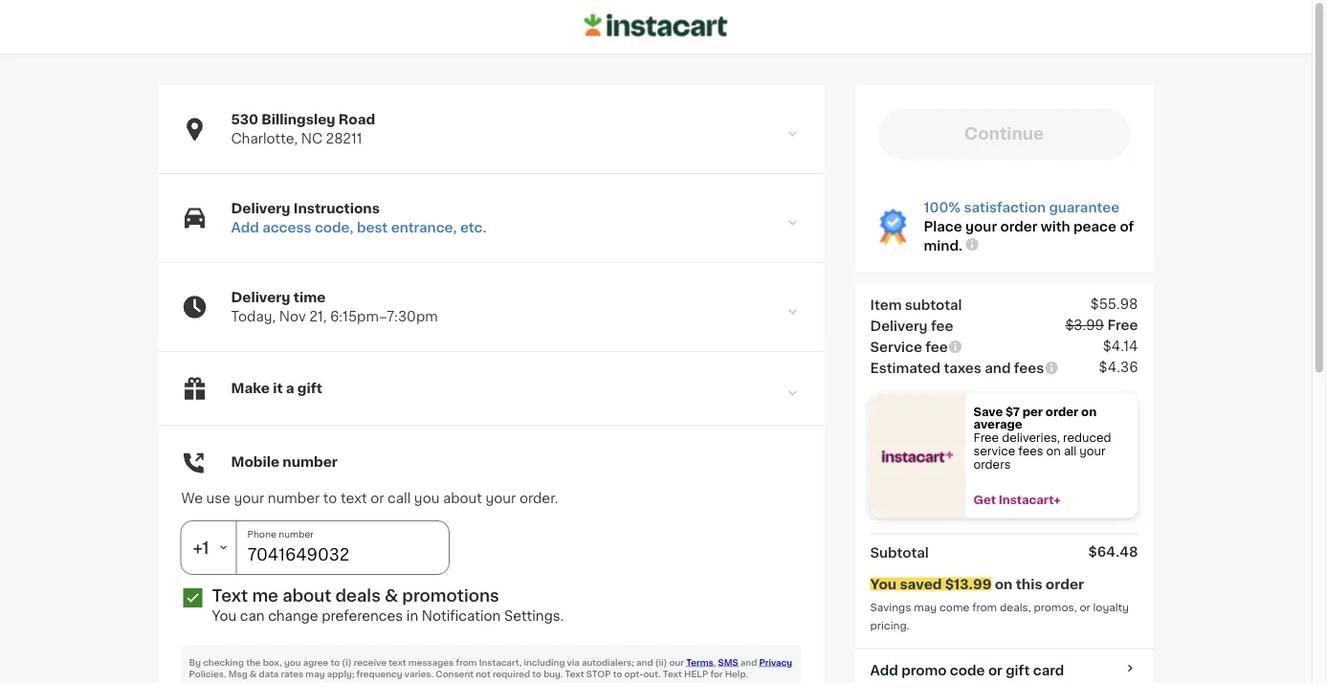 Task type: locate. For each thing, give the bounding box(es) containing it.
of
[[1120, 220, 1134, 233]]

average
[[974, 419, 1022, 430]]

your right the use
[[234, 492, 264, 505]]

free up $4.14
[[1107, 318, 1138, 332]]

1 horizontal spatial on
[[1046, 446, 1061, 457]]

including
[[524, 659, 565, 667]]

1 vertical spatial add
[[870, 664, 898, 677]]

you left can
[[212, 609, 237, 623]]

guarantee
[[1049, 201, 1120, 214]]

and up the help. at the right of the page
[[740, 659, 757, 667]]

and right taxes
[[985, 361, 1011, 375]]

1 vertical spatial fees
[[1018, 446, 1043, 457]]

1 vertical spatial from
[[456, 659, 477, 667]]

item subtotal
[[870, 298, 962, 311]]

notification
[[422, 609, 501, 623]]

1 horizontal spatial text
[[565, 670, 584, 679]]

1 vertical spatial on
[[1046, 446, 1061, 457]]

service fee
[[870, 340, 948, 354]]

the
[[246, 659, 261, 667]]

0 horizontal spatial and
[[636, 659, 653, 667]]

your up more info about 100% satisfaction guarantee icon
[[965, 220, 997, 233]]

rates
[[281, 670, 303, 679]]

add left promo
[[870, 664, 898, 677]]

0 horizontal spatial add
[[231, 221, 259, 234]]

1 horizontal spatial free
[[1107, 318, 1138, 332]]

0 horizontal spatial may
[[306, 670, 325, 679]]

fee for service fee
[[925, 340, 948, 354]]

in
[[406, 609, 418, 623]]

you up 'savings'
[[870, 577, 897, 591]]

about up change
[[282, 588, 331, 604]]

free inside save $7 per order on average free deliveries, reduced service fees on all your orders
[[974, 432, 999, 443]]

0 horizontal spatial &
[[250, 670, 257, 679]]

delivery for today,
[[231, 291, 290, 304]]

privacy
[[759, 659, 792, 667]]

0 vertical spatial fee
[[931, 319, 953, 332]]

1 horizontal spatial text
[[389, 659, 406, 667]]

delivery inside delivery instructions add access code, best entrance, etc.
[[231, 202, 290, 215]]

fee up estimated taxes and fees
[[925, 340, 948, 354]]

and up out.
[[636, 659, 653, 667]]

or for call
[[370, 492, 384, 505]]

gift left card
[[1006, 664, 1030, 677]]

text
[[341, 492, 367, 505], [389, 659, 406, 667]]

estimated
[[870, 361, 941, 375]]

1 horizontal spatial may
[[914, 602, 937, 613]]

required
[[493, 670, 530, 679]]

to
[[323, 492, 337, 505], [331, 659, 340, 667], [532, 670, 541, 679], [613, 670, 622, 679]]

promo
[[901, 664, 947, 677]]

$3.99
[[1065, 318, 1104, 332]]

0 vertical spatial order
[[1000, 220, 1038, 233]]

on left this
[[995, 577, 1013, 591]]

add inside add promo code or gift card button
[[870, 664, 898, 677]]

1 vertical spatial free
[[974, 432, 999, 443]]

promos,
[[1034, 602, 1077, 613]]

best
[[357, 221, 388, 234]]

1 vertical spatial you
[[212, 609, 237, 623]]

number down mobile number
[[268, 492, 320, 505]]

0 vertical spatial number
[[283, 455, 338, 469]]

& down the
[[250, 670, 257, 679]]

your inside place your order with peace of mind.
[[965, 220, 997, 233]]

0 vertical spatial free
[[1107, 318, 1138, 332]]

stop
[[586, 670, 611, 679]]

0 horizontal spatial you
[[284, 659, 301, 667]]

we use your number to text or call you about your order.
[[181, 492, 558, 505]]

code,
[[315, 221, 354, 234]]

on left all
[[1046, 446, 1061, 457]]

gift right "a" at the bottom left of the page
[[297, 382, 322, 395]]

fees down deliveries,
[[1018, 446, 1043, 457]]

1 horizontal spatial add
[[870, 664, 898, 677]]

0 horizontal spatial text
[[212, 588, 248, 604]]

1 horizontal spatial or
[[988, 664, 1003, 677]]

1 horizontal spatial gift
[[1006, 664, 1030, 677]]

delivery time image
[[784, 303, 801, 321]]

0 horizontal spatial free
[[974, 432, 999, 443]]

text inside text me about deals & promotions you can change preferences in notification settings.
[[212, 588, 248, 604]]

may inside the by checking the box, you agree to (i) receive text messages from instacart, including via autodialers; and (ii) our terms , sms and privacy policies. msg & data rates may apply; frequency varies. consent not required to buy. text stop to opt-out. text help for help.
[[306, 670, 325, 679]]

service
[[974, 446, 1015, 457]]

delivery instructions image
[[784, 214, 801, 232]]

1 horizontal spatial &
[[385, 588, 398, 604]]

1 vertical spatial order
[[1046, 406, 1079, 417]]

0 horizontal spatial on
[[995, 577, 1013, 591]]

for
[[710, 670, 723, 679]]

billingsley
[[262, 113, 335, 126]]

1 vertical spatial delivery
[[231, 291, 290, 304]]

1 vertical spatial you
[[284, 659, 301, 667]]

text up can
[[212, 588, 248, 604]]

0 horizontal spatial text
[[341, 492, 367, 505]]

fee for delivery fee
[[931, 319, 953, 332]]

$55.98
[[1091, 297, 1138, 310]]

0 vertical spatial on
[[1081, 406, 1097, 417]]

0 vertical spatial or
[[370, 492, 384, 505]]

instructions
[[294, 202, 380, 215]]

& right deals at bottom
[[385, 588, 398, 604]]

order inside place your order with peace of mind.
[[1000, 220, 1038, 233]]

with
[[1041, 220, 1070, 233]]

1 vertical spatial fee
[[925, 340, 948, 354]]

or inside savings may come from deals, promos, or loyalty pricing.
[[1080, 602, 1090, 613]]

fees up per
[[1014, 361, 1044, 375]]

0 vertical spatial add
[[231, 221, 259, 234]]

1 vertical spatial &
[[250, 670, 257, 679]]

text left the call
[[341, 492, 367, 505]]

your down reduced
[[1080, 446, 1106, 457]]

1 vertical spatial about
[[282, 588, 331, 604]]

receive
[[354, 659, 386, 667]]

your left order.
[[486, 492, 516, 505]]

2 horizontal spatial or
[[1080, 602, 1090, 613]]

peace
[[1074, 220, 1117, 233]]

order down 100% satisfaction guarantee
[[1000, 220, 1038, 233]]

to up phone number telephone field on the left bottom of the page
[[323, 492, 337, 505]]

fees inside save $7 per order on average free deliveries, reduced service fees on all your orders
[[1018, 446, 1043, 457]]

not
[[476, 670, 491, 679]]

0 horizontal spatial gift
[[297, 382, 322, 395]]

autodialers;
[[582, 659, 634, 667]]

0 horizontal spatial you
[[212, 609, 237, 623]]

Phone number telephone field
[[236, 521, 449, 574]]

by checking the box, you agree to (i) receive text messages from instacart, including via autodialers; and (ii) our terms , sms and privacy policies. msg & data rates may apply; frequency varies. consent not required to buy. text stop to opt-out. text help for help.
[[189, 659, 792, 679]]

0 horizontal spatial about
[[282, 588, 331, 604]]

card
[[1033, 664, 1064, 677]]

1 horizontal spatial from
[[972, 602, 997, 613]]

delivery inside delivery time today, nov 21, 6:15pm–7:30pm
[[231, 291, 290, 304]]

0 vertical spatial &
[[385, 588, 398, 604]]

to down autodialers;
[[613, 670, 622, 679]]

1 vertical spatial text
[[389, 659, 406, 667]]

mobile
[[231, 455, 279, 469]]

0 vertical spatial may
[[914, 602, 937, 613]]

from down you saved $13.99 on this order
[[972, 602, 997, 613]]

home image
[[584, 11, 728, 40]]

or right code
[[988, 664, 1003, 677]]

2 horizontal spatial text
[[663, 670, 682, 679]]

from up consent
[[456, 659, 477, 667]]

or for loyalty
[[1080, 602, 1090, 613]]

fee down subtotal
[[931, 319, 953, 332]]

you inside the by checking the box, you agree to (i) receive text messages from instacart, including via autodialers; and (ii) our terms , sms and privacy policies. msg & data rates may apply; frequency varies. consent not required to buy. text stop to opt-out. text help for help.
[[284, 659, 301, 667]]

1 vertical spatial may
[[306, 670, 325, 679]]

your
[[965, 220, 997, 233], [1080, 446, 1106, 457], [234, 492, 264, 505], [486, 492, 516, 505]]

you right the call
[[414, 492, 440, 505]]

subtotal
[[905, 298, 962, 311]]

text up "frequency"
[[389, 659, 406, 667]]

0 horizontal spatial or
[[370, 492, 384, 505]]

order right per
[[1046, 406, 1079, 417]]

you up rates
[[284, 659, 301, 667]]

2 vertical spatial or
[[988, 664, 1003, 677]]

delivery for add
[[231, 202, 290, 215]]

1 vertical spatial gift
[[1006, 664, 1030, 677]]

0 vertical spatial you
[[870, 577, 897, 591]]

text down via
[[565, 670, 584, 679]]

add left access
[[231, 221, 259, 234]]

number right mobile at the left bottom of page
[[283, 455, 338, 469]]

1 vertical spatial or
[[1080, 602, 1090, 613]]

6:15pm–7:30pm
[[330, 310, 438, 323]]

2 vertical spatial order
[[1046, 577, 1084, 591]]

and
[[985, 361, 1011, 375], [636, 659, 653, 667], [740, 659, 757, 667]]

may down saved
[[914, 602, 937, 613]]

fee
[[931, 319, 953, 332], [925, 340, 948, 354]]

2 horizontal spatial on
[[1081, 406, 1097, 417]]

order up promos, on the bottom of the page
[[1046, 577, 1084, 591]]

$13.99
[[945, 577, 992, 591]]

get instacart+ button
[[966, 494, 1138, 507]]

free up service
[[974, 432, 999, 443]]

you
[[870, 577, 897, 591], [212, 609, 237, 623]]

time
[[294, 291, 326, 304]]

deals,
[[1000, 602, 1031, 613]]

or left the call
[[370, 492, 384, 505]]

more info about 100% satisfaction guarantee image
[[964, 237, 980, 252]]

delivery up the service
[[870, 319, 928, 332]]

0 horizontal spatial from
[[456, 659, 477, 667]]

pricing.
[[870, 620, 909, 631]]

1 horizontal spatial you
[[414, 492, 440, 505]]

you
[[414, 492, 440, 505], [284, 659, 301, 667]]

or left loyalty
[[1080, 602, 1090, 613]]

text down our
[[663, 670, 682, 679]]

0 vertical spatial delivery
[[231, 202, 290, 215]]

text
[[212, 588, 248, 604], [565, 670, 584, 679], [663, 670, 682, 679]]

0 vertical spatial from
[[972, 602, 997, 613]]

terms
[[686, 659, 714, 667]]

delivery up today,
[[231, 291, 290, 304]]

on up reduced
[[1081, 406, 1097, 417]]

number
[[283, 455, 338, 469], [268, 492, 320, 505]]

about
[[443, 492, 482, 505], [282, 588, 331, 604]]

nc
[[301, 132, 322, 145]]

preferences
[[322, 609, 403, 623]]

charlotte,
[[231, 132, 298, 145]]

may down agree
[[306, 670, 325, 679]]

varies.
[[405, 670, 433, 679]]

entrance,
[[391, 221, 457, 234]]

1 horizontal spatial about
[[443, 492, 482, 505]]

about right the call
[[443, 492, 482, 505]]

fees
[[1014, 361, 1044, 375], [1018, 446, 1043, 457]]

on
[[1081, 406, 1097, 417], [1046, 446, 1061, 457], [995, 577, 1013, 591]]

delivery up access
[[231, 202, 290, 215]]



Task type: vqa. For each thing, say whether or not it's contained in the screenshot.
Delivery associated with Add
yes



Task type: describe. For each thing, give the bounding box(es) containing it.
today,
[[231, 310, 276, 323]]

savings
[[870, 602, 911, 613]]

save
[[974, 406, 1003, 417]]

or inside button
[[988, 664, 1003, 677]]

help
[[684, 670, 708, 679]]

policies.
[[189, 670, 226, 679]]

per
[[1023, 406, 1043, 417]]

may inside savings may come from deals, promos, or loyalty pricing.
[[914, 602, 937, 613]]

etc.
[[460, 221, 486, 234]]

(ii)
[[655, 659, 667, 667]]

$3.99 free
[[1065, 318, 1138, 332]]

2 vertical spatial on
[[995, 577, 1013, 591]]

$4.36
[[1099, 360, 1138, 374]]

text inside the by checking the box, you agree to (i) receive text messages from instacart, including via autodialers; and (ii) our terms , sms and privacy policies. msg & data rates may apply; frequency varies. consent not required to buy. text stop to opt-out. text help for help.
[[389, 659, 406, 667]]

call
[[388, 492, 411, 505]]

make it a gift
[[231, 382, 322, 395]]

sms
[[718, 659, 738, 667]]

1 vertical spatial number
[[268, 492, 320, 505]]

apply;
[[327, 670, 354, 679]]

gift inside button
[[1006, 664, 1030, 677]]

add promo code or gift card
[[870, 664, 1064, 677]]

0 vertical spatial you
[[414, 492, 440, 505]]

add inside delivery instructions add access code, best entrance, etc.
[[231, 221, 259, 234]]

msg
[[228, 670, 247, 679]]

530 billingsley road charlotte, nc 28211
[[231, 113, 375, 145]]

100%
[[924, 201, 961, 214]]

privacy link
[[759, 659, 792, 667]]

,
[[714, 659, 716, 667]]

estimated taxes and fees
[[870, 361, 1044, 375]]

your inside save $7 per order on average free deliveries, reduced service fees on all your orders
[[1080, 446, 1106, 457]]

loyalty
[[1093, 602, 1129, 613]]

out.
[[643, 670, 661, 679]]

$7
[[1006, 406, 1020, 417]]

text me about deals & promotions you can change preferences in notification settings.
[[212, 588, 564, 623]]

a
[[286, 382, 294, 395]]

checking
[[203, 659, 244, 667]]

to left "(i)"
[[331, 659, 340, 667]]

subtotal
[[870, 546, 929, 559]]

make
[[231, 382, 270, 395]]

our
[[669, 659, 684, 667]]

place your order with peace of mind.
[[924, 220, 1134, 253]]

service
[[870, 340, 922, 354]]

buy.
[[544, 670, 563, 679]]

0 vertical spatial gift
[[297, 382, 322, 395]]

100% satisfaction guarantee
[[924, 201, 1120, 214]]

opt-
[[624, 670, 643, 679]]

this
[[1016, 577, 1042, 591]]

add promo code or gift card button
[[870, 661, 1064, 680]]

(i)
[[342, 659, 352, 667]]

from inside savings may come from deals, promos, or loyalty pricing.
[[972, 602, 997, 613]]

satisfaction
[[964, 201, 1046, 214]]

delivery instructions add access code, best entrance, etc.
[[231, 202, 486, 234]]

$64.48
[[1088, 545, 1138, 558]]

data
[[259, 670, 279, 679]]

reduced
[[1063, 432, 1111, 443]]

item
[[870, 298, 902, 311]]

delivery address image
[[784, 125, 801, 143]]

0 vertical spatial about
[[443, 492, 482, 505]]

21,
[[309, 310, 327, 323]]

consent
[[436, 670, 474, 679]]

it
[[273, 382, 283, 395]]

you inside text me about deals & promotions you can change preferences in notification settings.
[[212, 609, 237, 623]]

$4.14
[[1103, 339, 1138, 353]]

instacart,
[[479, 659, 522, 667]]

1 horizontal spatial and
[[740, 659, 757, 667]]

help.
[[725, 670, 748, 679]]

agree
[[303, 659, 328, 667]]

order inside save $7 per order on average free deliveries, reduced service fees on all your orders
[[1046, 406, 1079, 417]]

code
[[950, 664, 985, 677]]

settings.
[[504, 609, 564, 623]]

delivery fee
[[870, 319, 953, 332]]

promotions
[[402, 588, 499, 604]]

0 vertical spatial text
[[341, 492, 367, 505]]

change
[[268, 609, 318, 623]]

& inside the by checking the box, you agree to (i) receive text messages from instacart, including via autodialers; and (ii) our terms , sms and privacy policies. msg & data rates may apply; frequency varies. consent not required to buy. text stop to opt-out. text help for help.
[[250, 670, 257, 679]]

box,
[[263, 659, 282, 667]]

2 vertical spatial delivery
[[870, 319, 928, 332]]

via
[[567, 659, 580, 667]]

saved
[[900, 577, 942, 591]]

save $7 per order on average free deliveries, reduced service fees on all your orders
[[974, 406, 1114, 470]]

road
[[338, 113, 375, 126]]

you saved $13.99 on this order
[[870, 577, 1084, 591]]

use
[[206, 492, 231, 505]]

about inside text me about deals & promotions you can change preferences in notification settings.
[[282, 588, 331, 604]]

terms link
[[686, 659, 714, 667]]

to down including
[[532, 670, 541, 679]]

we
[[181, 492, 203, 505]]

from inside the by checking the box, you agree to (i) receive text messages from instacart, including via autodialers; and (ii) our terms , sms and privacy policies. msg & data rates may apply; frequency varies. consent not required to buy. text stop to opt-out. text help for help.
[[456, 659, 477, 667]]

savings may come from deals, promos, or loyalty pricing.
[[870, 602, 1132, 631]]

get
[[974, 495, 996, 506]]

place
[[924, 220, 962, 233]]

Select a country button
[[181, 521, 236, 574]]

come
[[940, 602, 970, 613]]

+1
[[193, 540, 209, 556]]

1 horizontal spatial you
[[870, 577, 897, 591]]

by
[[189, 659, 201, 667]]

& inside text me about deals & promotions you can change preferences in notification settings.
[[385, 588, 398, 604]]

28211
[[326, 132, 362, 145]]

taxes
[[944, 361, 982, 375]]

messages
[[408, 659, 454, 667]]

make it a gift image
[[784, 385, 801, 402]]

530
[[231, 113, 258, 126]]

2 horizontal spatial and
[[985, 361, 1011, 375]]

0 vertical spatial fees
[[1014, 361, 1044, 375]]

all
[[1064, 446, 1077, 457]]



